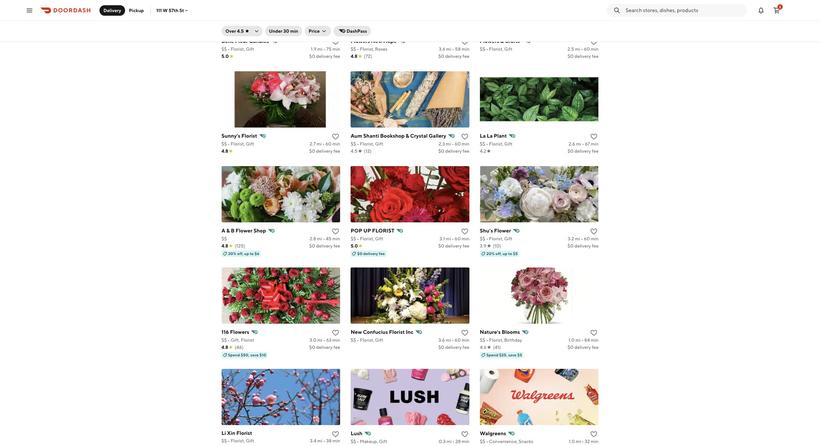 Task type: vqa. For each thing, say whether or not it's contained in the screenshot.
"Pricing"
no



Task type: locate. For each thing, give the bounding box(es) containing it.
$​0 down 3.6 mi • 58 min
[[438, 54, 444, 59]]

$$ • florist, gift down up
[[351, 236, 383, 241]]

38
[[326, 439, 332, 444]]

click to add this store to your saved list image up 3.2 mi • 60 min
[[590, 228, 598, 236]]

click to add this store to your saved list image for lush
[[461, 431, 469, 439]]

0 vertical spatial 1.0
[[569, 338, 575, 343]]

3.4 mi • 38 min
[[310, 439, 340, 444]]

florist, up the (72)
[[360, 46, 374, 52]]

60
[[584, 46, 590, 52], [325, 141, 332, 147], [455, 141, 461, 147], [455, 236, 461, 241], [584, 236, 590, 241], [455, 338, 461, 343]]

fee down 1.0 mi • 84 min
[[592, 345, 599, 350]]

$​0 delivery fee down 2.7 mi • 60 min at the top of page
[[309, 149, 340, 154]]

flower right the b at the left of the page
[[236, 228, 252, 234]]

fee for shu's flower
[[592, 243, 599, 249]]

min for shu's flower
[[591, 236, 599, 241]]

min for a & b flower shop
[[332, 236, 340, 241]]

1 spend from the left
[[228, 353, 240, 358]]

mi for pop up florist
[[446, 236, 451, 241]]

4.8 left the (72)
[[351, 54, 357, 59]]

fee for nature's blooms
[[592, 345, 599, 350]]

0 vertical spatial 5.0
[[221, 54, 229, 59]]

1 to from the left
[[250, 251, 254, 256]]

$​0 delivery fee for a & b flower shop
[[309, 243, 340, 249]]

florist, for fleur
[[231, 46, 245, 52]]

fee down 3.6 mi • 58 min
[[463, 54, 469, 59]]

shu's flower
[[480, 228, 511, 234]]

1 horizontal spatial flower
[[494, 228, 511, 234]]

$​0 down 3.2
[[568, 243, 574, 249]]

$$ • florist, gift for fleur
[[221, 46, 254, 52]]

snacks
[[519, 439, 533, 444]]

$$ down the aum on the left top of page
[[351, 141, 356, 147]]

flowers left crafts-
[[480, 38, 499, 44]]

2.7 mi • 60 min
[[310, 141, 340, 147]]

$$ for &
[[480, 46, 485, 52]]

$​0 delivery fee for 116 flowers
[[309, 345, 340, 350]]

0 horizontal spatial flower
[[236, 228, 252, 234]]

flower
[[236, 228, 252, 234], [494, 228, 511, 234]]

mi for shu's flower
[[575, 236, 580, 241]]

4.2
[[480, 149, 486, 154]]

60 for new confucius florist inc
[[455, 338, 461, 343]]

click to add this store to your saved list image for shu's flower
[[590, 228, 598, 236]]

(41)
[[493, 345, 501, 350]]

$$ • florist, gift down li xin florist at the bottom left of page
[[221, 439, 254, 444]]

84
[[584, 338, 590, 343]]

2.5
[[568, 46, 574, 52]]

flowers for flowers & crafts-
[[480, 38, 499, 44]]

& left crystal
[[406, 133, 409, 139]]

click to add this store to your saved list image up 1.0 mi • 84 min
[[590, 329, 598, 337]]

over
[[225, 28, 236, 34]]

min inside button
[[290, 28, 298, 34]]

116 flowers
[[221, 329, 249, 335]]

4.8 for flowers
[[351, 54, 357, 59]]

off, down (10)
[[496, 251, 502, 256]]

$$ • florist, gift down sunny's florist
[[221, 141, 254, 147]]

up
[[244, 251, 249, 256], [503, 251, 507, 256]]

fee for la la plant
[[592, 149, 599, 154]]

0 horizontal spatial &
[[226, 228, 230, 234]]

&
[[500, 38, 504, 44], [406, 133, 409, 139], [226, 228, 230, 234]]

1 vertical spatial &
[[406, 133, 409, 139]]

$$ down 116
[[221, 338, 227, 343]]

price
[[309, 28, 320, 34]]

la
[[480, 133, 486, 139], [487, 133, 493, 139]]

gift down shanti
[[375, 141, 383, 147]]

delivery down the 2.3 mi • 60 min
[[445, 149, 462, 154]]

0 horizontal spatial off,
[[237, 251, 243, 256]]

hope
[[383, 38, 397, 44]]

la up 4.2
[[480, 133, 486, 139]]

li xin florist
[[221, 430, 252, 437]]

Store search: begin typing to search for stores available on DoorDash text field
[[626, 7, 743, 14]]

click to add this store to your saved list image up 3.6 mi • 60 min
[[461, 329, 469, 337]]

•
[[228, 46, 230, 52], [323, 46, 325, 52], [357, 46, 359, 52], [452, 46, 454, 52], [486, 46, 488, 52], [581, 46, 583, 52], [228, 141, 230, 147], [323, 141, 325, 147], [357, 141, 359, 147], [452, 141, 454, 147], [486, 141, 488, 147], [582, 141, 584, 147], [323, 236, 325, 241], [357, 236, 359, 241], [452, 236, 454, 241], [486, 236, 488, 241], [581, 236, 583, 241], [228, 338, 230, 343], [323, 338, 325, 343], [357, 338, 359, 343], [452, 338, 454, 343], [486, 338, 488, 343], [582, 338, 584, 343], [228, 439, 230, 444], [323, 439, 325, 444], [357, 439, 359, 444], [453, 439, 455, 444], [486, 439, 488, 444], [582, 439, 584, 444]]

2 horizontal spatial &
[[500, 38, 504, 44]]

click to add this store to your saved list image for nature's blooms
[[590, 329, 598, 337]]

florist, up (10)
[[489, 236, 503, 241]]

fee down 2.6 mi • 67 min
[[592, 149, 599, 154]]

to left $6
[[250, 251, 254, 256]]

delivery down 2.8 mi • 45 min
[[316, 243, 333, 249]]

$​0 delivery fee for la la plant
[[568, 149, 599, 154]]

2 save from the left
[[508, 353, 517, 358]]

gift for &
[[504, 46, 512, 52]]

0 vertical spatial 4.5
[[237, 28, 244, 34]]

$​0
[[309, 54, 315, 59], [438, 54, 444, 59], [568, 54, 574, 59], [309, 149, 315, 154], [438, 149, 444, 154], [568, 149, 574, 154], [309, 243, 315, 249], [438, 243, 444, 249], [568, 243, 574, 249], [309, 345, 315, 350], [438, 345, 444, 350], [568, 345, 574, 350]]

florist, down confucius
[[360, 338, 374, 343]]

delivery down 3.1 mi • 60 min on the right bottom of page
[[445, 243, 462, 249]]

$$ down "flowers & crafts-"
[[480, 46, 485, 52]]

gift for la
[[504, 141, 512, 147]]

2.6
[[569, 141, 575, 147]]

click to add this store to your saved list image up 3.0 mi • 63 min
[[332, 329, 340, 337]]

2.7
[[310, 141, 316, 147]]

$$ for flowers
[[221, 338, 227, 343]]

$​0 for 116 flowers
[[309, 345, 315, 350]]

spend for nature's
[[486, 353, 498, 358]]

4.5
[[237, 28, 244, 34], [351, 149, 357, 154]]

4.8
[[351, 54, 357, 59], [221, 149, 228, 154], [221, 243, 228, 249], [221, 345, 228, 350]]

fee for belle fleur candles
[[334, 54, 340, 59]]

mi for aum shanti bookshop & crystal gallery
[[446, 141, 451, 147]]

$​0 delivery fee for flowers new hope
[[438, 54, 469, 59]]

1 flower from the left
[[236, 228, 252, 234]]

delivery down 2.5 mi • 60 min
[[574, 54, 591, 59]]

0 vertical spatial new
[[371, 38, 382, 44]]

florist
[[372, 228, 394, 234]]

sunny's florist
[[221, 133, 257, 139]]

$$ for flower
[[480, 236, 485, 241]]

florist, for flower
[[489, 236, 503, 241]]

1 horizontal spatial flowers
[[351, 38, 370, 44]]

delivery for a & b flower shop
[[316, 243, 333, 249]]

mi for sunny's florist
[[317, 141, 322, 147]]

2.3 mi • 60 min
[[439, 141, 469, 147]]

$​0 delivery fee down 2.5 mi • 60 min
[[568, 54, 599, 59]]

$$ right 63
[[351, 338, 356, 343]]

fee down 3.1 mi • 60 min on the right bottom of page
[[463, 243, 469, 249]]

mi for la la plant
[[576, 141, 581, 147]]

0 horizontal spatial la
[[480, 133, 486, 139]]

crystal
[[410, 133, 428, 139]]

1 horizontal spatial 4.5
[[351, 149, 357, 154]]

0.3 mi • 28 min
[[439, 439, 469, 444]]

new left confucius
[[351, 329, 362, 335]]

gift down sunny's florist
[[246, 141, 254, 147]]

0 horizontal spatial up
[[244, 251, 249, 256]]

60 for shu's flower
[[584, 236, 590, 241]]

1 off, from the left
[[237, 251, 243, 256]]

florist, for &
[[489, 46, 503, 52]]

a
[[221, 228, 225, 234]]

crafts-
[[505, 38, 522, 44]]

3.6 for new confucius florist inc
[[438, 338, 445, 343]]

fee down 2.8 mi • 45 min
[[334, 243, 340, 249]]

1 vertical spatial new
[[351, 329, 362, 335]]

$5 right the 20%
[[513, 251, 518, 256]]

belle
[[221, 38, 234, 44]]

0.3
[[439, 439, 446, 444]]

2 horizontal spatial flowers
[[480, 38, 499, 44]]

gift down shu's flower at bottom
[[504, 236, 512, 241]]

flowers for flowers new hope
[[351, 38, 370, 44]]

off, for &
[[237, 251, 243, 256]]

under 30 min button
[[265, 26, 302, 36]]

& left the b at the left of the page
[[226, 228, 230, 234]]

2 off, from the left
[[496, 251, 502, 256]]

florist, up the (41)
[[489, 338, 503, 343]]

$$ • florist, gift down confucius
[[351, 338, 383, 343]]

click to add this store to your saved list image
[[461, 133, 469, 141], [590, 133, 598, 141], [461, 228, 469, 236], [590, 228, 598, 236], [332, 329, 340, 337], [590, 329, 598, 337], [332, 431, 340, 439], [461, 431, 469, 439], [590, 431, 598, 439]]

florist right xin
[[236, 430, 252, 437]]

up
[[363, 228, 371, 234]]

open menu image
[[26, 6, 33, 14]]

$​0 delivery fee down the 1.9 mi • 75 min
[[309, 54, 340, 59]]

5.0 for pop up florist
[[351, 243, 358, 249]]

2.8 mi • 45 min
[[310, 236, 340, 241]]

2 spend from the left
[[486, 353, 498, 358]]

fee for flowers new hope
[[463, 54, 469, 59]]

gift for confucius
[[375, 338, 383, 343]]

2 vertical spatial &
[[226, 228, 230, 234]]

$​0 down the 2.7
[[309, 149, 315, 154]]

0 horizontal spatial spend
[[228, 353, 240, 358]]

$​0 for la la plant
[[568, 149, 574, 154]]

la left plant
[[487, 133, 493, 139]]

lush
[[351, 431, 362, 437]]

$​0 delivery fee for pop up florist
[[438, 243, 469, 249]]

click to add this store to your saved list image up 3.6 mi • 58 min
[[461, 38, 469, 46]]

min
[[290, 28, 298, 34], [332, 46, 340, 52], [462, 46, 469, 52], [591, 46, 599, 52], [332, 141, 340, 147], [462, 141, 469, 147], [591, 141, 599, 147], [332, 236, 340, 241], [462, 236, 469, 241], [591, 236, 599, 241], [332, 338, 340, 343], [462, 338, 469, 343], [591, 338, 599, 343], [332, 439, 340, 444], [462, 439, 469, 444], [591, 439, 599, 444]]

gift down florist at the left of the page
[[375, 236, 383, 241]]

$​0 delivery fee down 3.0 mi • 63 min
[[309, 345, 340, 350]]

makeup,
[[360, 439, 378, 444]]

fee down 2.7 mi • 60 min at the top of page
[[334, 149, 340, 154]]

4.8 up 30%
[[221, 243, 228, 249]]

1 up from the left
[[244, 251, 249, 256]]

save right $25,
[[508, 353, 517, 358]]

0 vertical spatial 3.6
[[439, 46, 445, 52]]

to for shu's flower
[[508, 251, 512, 256]]

(12)
[[364, 149, 371, 154]]

florist, for up
[[360, 236, 374, 241]]

$​0 delivery fee for belle fleur candles
[[309, 54, 340, 59]]

1 horizontal spatial to
[[508, 251, 512, 256]]

spend
[[228, 353, 240, 358], [486, 353, 498, 358]]

3 items, open order cart image
[[773, 6, 781, 14]]

flower right shu's
[[494, 228, 511, 234]]

min for aum shanti bookshop & crystal gallery
[[462, 141, 469, 147]]

nature's
[[480, 329, 501, 335]]

off,
[[237, 251, 243, 256], [496, 251, 502, 256]]

up for flower
[[503, 251, 507, 256]]

fee down 3.2 mi • 60 min
[[592, 243, 599, 249]]

57th
[[169, 8, 178, 13]]

$​0 down 3.0
[[309, 345, 315, 350]]

click to add this store to your saved list image for aum shanti bookshop & crystal gallery
[[461, 133, 469, 141]]

off, for flower
[[496, 251, 502, 256]]

gift for flower
[[504, 236, 512, 241]]

delivery
[[316, 54, 333, 59], [445, 54, 462, 59], [574, 54, 591, 59], [316, 149, 333, 154], [445, 149, 462, 154], [574, 149, 591, 154], [316, 243, 333, 249], [445, 243, 462, 249], [574, 243, 591, 249], [363, 251, 378, 256], [316, 345, 333, 350], [445, 345, 462, 350], [574, 345, 591, 350]]

to right the 20%
[[508, 251, 512, 256]]

new confucius florist inc
[[351, 329, 413, 335]]

up down '(125)' on the bottom left of page
[[244, 251, 249, 256]]

$​0 down 1.0 mi • 84 min
[[568, 345, 574, 350]]

$​0 delivery fee down 3.2 mi • 60 min
[[568, 243, 599, 249]]

$$ down pop
[[351, 236, 356, 241]]

gift for florist
[[246, 141, 254, 147]]

shop
[[254, 228, 266, 234]]

click to add this store to your saved list image up 2.6 mi • 67 min
[[590, 133, 598, 141]]

price button
[[305, 26, 331, 36]]

0 horizontal spatial to
[[250, 251, 254, 256]]

$​0 delivery fee down the 2.3 mi • 60 min
[[438, 149, 469, 154]]

gift for fleur
[[246, 46, 254, 52]]

2.5 mi • 60 min
[[568, 46, 599, 52]]

67
[[585, 141, 590, 147]]

$$ • florist, gift for florist
[[221, 141, 254, 147]]

click to add this store to your saved list image
[[332, 38, 340, 46], [461, 38, 469, 46], [590, 38, 598, 46], [332, 133, 340, 141], [332, 228, 340, 236], [461, 329, 469, 337]]

mi for lush
[[447, 439, 452, 444]]

click to add this store to your saved list image up 2.7 mi • 60 min at the top of page
[[332, 133, 340, 141]]

belle fleur candles
[[221, 38, 269, 44]]

$​0 delivery fee down 2.6 mi • 67 min
[[568, 149, 599, 154]]

click to add this store to your saved list image up 2.5 mi • 60 min
[[590, 38, 598, 46]]

2 to from the left
[[508, 251, 512, 256]]

florist, for florist
[[231, 141, 245, 147]]

60 for pop up florist
[[455, 236, 461, 241]]

28
[[455, 439, 461, 444]]

5.0 down belle on the top of the page
[[221, 54, 229, 59]]

save left $10 in the bottom of the page
[[250, 353, 259, 358]]

$$ up 4.6
[[480, 338, 485, 343]]

$6
[[255, 251, 259, 256]]

$$ up 4.2
[[480, 141, 485, 147]]

florist, for confucius
[[360, 338, 374, 343]]

& left crafts-
[[500, 38, 504, 44]]

st
[[179, 8, 184, 13]]

0 horizontal spatial new
[[351, 329, 362, 335]]

candles
[[249, 38, 269, 44]]

delivery down 1.0 mi • 84 min
[[574, 345, 591, 350]]

$​0 down 2.3
[[438, 149, 444, 154]]

florist, down la la plant
[[489, 141, 503, 147]]

$​0 for nature's blooms
[[568, 345, 574, 350]]

3.2
[[568, 236, 574, 241]]

& for flowers & crafts-
[[500, 38, 504, 44]]

min for walgreens
[[591, 439, 599, 444]]

1 vertical spatial 5.0
[[351, 243, 358, 249]]

1 horizontal spatial 5.0
[[351, 243, 358, 249]]

inc
[[406, 329, 413, 335]]

florist, down sunny's florist
[[231, 141, 245, 147]]

click to add this store to your saved list image right '38'
[[332, 431, 340, 439]]

4.8 down sunny's
[[221, 149, 228, 154]]

0 horizontal spatial save
[[250, 353, 259, 358]]

0 vertical spatial &
[[500, 38, 504, 44]]

delivery down the 1.9 mi • 75 min
[[316, 54, 333, 59]]

click to add this store to your saved list image up 3.1 mi • 60 min on the right bottom of page
[[461, 228, 469, 236]]

0 horizontal spatial 5.0
[[221, 54, 229, 59]]

delivery for flowers new hope
[[445, 54, 462, 59]]

$5 down 'birthday'
[[517, 353, 522, 358]]

1.0 left 32
[[569, 439, 575, 444]]

mi for 116 flowers
[[317, 338, 322, 343]]

1 horizontal spatial spend
[[486, 353, 498, 358]]

click to add this store to your saved list image up 2.8 mi • 45 min
[[332, 228, 340, 236]]

4.8 left "(46)"
[[221, 345, 228, 350]]

delivery for sunny's florist
[[316, 149, 333, 154]]

1 horizontal spatial save
[[508, 353, 517, 358]]

2 up from the left
[[503, 251, 507, 256]]

0 horizontal spatial 4.5
[[237, 28, 244, 34]]

gift down li xin florist at the bottom left of page
[[246, 439, 254, 444]]

1 horizontal spatial la
[[487, 133, 493, 139]]

delivery down 2.7 mi • 60 min at the top of page
[[316, 149, 333, 154]]

$$ • florist, gift up (10)
[[480, 236, 512, 241]]

gift down plant
[[504, 141, 512, 147]]

min for belle fleur candles
[[332, 46, 340, 52]]

under
[[269, 28, 282, 34]]

new up roses
[[371, 38, 382, 44]]

1 save from the left
[[250, 353, 259, 358]]

fee
[[334, 54, 340, 59], [463, 54, 469, 59], [592, 54, 599, 59], [334, 149, 340, 154], [463, 149, 469, 154], [592, 149, 599, 154], [334, 243, 340, 249], [463, 243, 469, 249], [592, 243, 599, 249], [379, 251, 385, 256], [334, 345, 340, 350], [463, 345, 469, 350], [592, 345, 599, 350]]

1 horizontal spatial up
[[503, 251, 507, 256]]

1 horizontal spatial &
[[406, 133, 409, 139]]

$$ for new
[[351, 46, 356, 52]]

click to add this store to your saved list image up 1.0 mi • 32 min
[[590, 431, 598, 439]]

off, down '(125)' on the bottom left of page
[[237, 251, 243, 256]]

gift
[[246, 46, 254, 52], [504, 46, 512, 52], [246, 141, 254, 147], [375, 141, 383, 147], [504, 141, 512, 147], [375, 236, 383, 241], [504, 236, 512, 241], [375, 338, 383, 343], [246, 439, 254, 444], [379, 439, 387, 444]]

w
[[163, 8, 168, 13]]

1 horizontal spatial off,
[[496, 251, 502, 256]]

4.5 inside over 4.5 button
[[237, 28, 244, 34]]

delivery down 3.2 mi • 60 min
[[574, 243, 591, 249]]

1 horizontal spatial new
[[371, 38, 382, 44]]

mi for walgreens
[[576, 439, 581, 444]]

click to add this store to your saved list image up the 2.3 mi • 60 min
[[461, 133, 469, 141]]

florist
[[241, 133, 257, 139], [389, 329, 405, 335], [241, 338, 254, 343], [236, 430, 252, 437]]

$​0 delivery fee down 1.0 mi • 84 min
[[568, 345, 599, 350]]

spend $50, save $10
[[228, 353, 266, 358]]

pickup
[[129, 8, 144, 13]]

$$ • florist, gift for shanti
[[351, 141, 383, 147]]

4.8 for 116
[[221, 345, 228, 350]]

1 vertical spatial 1.0
[[569, 439, 575, 444]]

nature's blooms
[[480, 329, 520, 335]]

$$ down dashpass 'button'
[[351, 46, 356, 52]]

blooms
[[502, 329, 520, 335]]

$$ • florist, gift for up
[[351, 236, 383, 241]]

flowers & crafts-
[[480, 38, 522, 44]]

1 la from the left
[[480, 133, 486, 139]]

5.0
[[221, 54, 229, 59], [351, 243, 358, 249]]

$$ • florist, gift for flower
[[480, 236, 512, 241]]

1 vertical spatial 3.6
[[438, 338, 445, 343]]

convenience,
[[489, 439, 518, 444]]

3.6 mi • 60 min
[[438, 338, 469, 343]]

$5
[[513, 251, 518, 256], [517, 353, 522, 358]]

$​0 for shu's flower
[[568, 243, 574, 249]]

$​0 down 3.1
[[438, 243, 444, 249]]



Task type: describe. For each thing, give the bounding box(es) containing it.
min for flowers & crafts-
[[591, 46, 599, 52]]

1.0 mi • 32 min
[[569, 439, 599, 444]]

click to add this store to your saved list image for flowers & crafts-
[[590, 38, 598, 46]]

$​0 for belle fleur candles
[[309, 54, 315, 59]]

$$ down walgreens at the bottom
[[480, 439, 485, 444]]

click to add this store to your saved list image for new confucius florist inc
[[461, 329, 469, 337]]

60 for flowers & crafts-
[[584, 46, 590, 52]]

la la plant
[[480, 133, 507, 139]]

$$ for blooms
[[480, 338, 485, 343]]

xin
[[227, 430, 235, 437]]

fee for sunny's florist
[[334, 149, 340, 154]]

111 w 57th st
[[156, 8, 184, 13]]

delivery for 116 flowers
[[316, 345, 333, 350]]

20% off, up to $5
[[486, 251, 518, 256]]

click to add this store to your saved list image for walgreens
[[590, 431, 598, 439]]

shu's
[[480, 228, 493, 234]]

& for a & b flower shop
[[226, 228, 230, 234]]

fee for aum shanti bookshop & crystal gallery
[[463, 149, 469, 154]]

florist, down li xin florist at the bottom left of page
[[231, 439, 245, 444]]

1.0 mi • 84 min
[[569, 338, 599, 343]]

3.1
[[440, 236, 445, 241]]

$$ for shanti
[[351, 141, 356, 147]]

florist, for la
[[489, 141, 503, 147]]

over 4.5 button
[[221, 26, 262, 36]]

delivery down 3.6 mi • 60 min
[[445, 345, 462, 350]]

3.1 mi • 60 min
[[440, 236, 469, 241]]

to for a & b flower shop
[[250, 251, 254, 256]]

(46)
[[235, 345, 243, 350]]

$$ for confucius
[[351, 338, 356, 343]]

30% off, up to $6
[[228, 251, 259, 256]]

0 horizontal spatial flowers
[[230, 329, 249, 335]]

mi for nature's blooms
[[576, 338, 581, 343]]

5.0 for belle fleur candles
[[221, 54, 229, 59]]

3.2 mi • 60 min
[[568, 236, 599, 241]]

$10
[[259, 353, 266, 358]]

delivery right the $0
[[363, 251, 378, 256]]

notification bell image
[[757, 6, 765, 14]]

min for flowers new hope
[[462, 46, 469, 52]]

min for la la plant
[[591, 141, 599, 147]]

$$ • florist, gift for &
[[480, 46, 512, 52]]

delivery
[[103, 8, 121, 13]]

$​0 delivery fee for shu's flower
[[568, 243, 599, 249]]

florist left inc
[[389, 329, 405, 335]]

$50,
[[241, 353, 250, 358]]

$$ for la
[[480, 141, 485, 147]]

$$ • florist, gift for confucius
[[351, 338, 383, 343]]

birthday
[[504, 338, 522, 343]]

flowers new hope
[[351, 38, 397, 44]]

gift for up
[[375, 236, 383, 241]]

min for nature's blooms
[[591, 338, 599, 343]]

min for new confucius florist inc
[[462, 338, 469, 343]]

florist right sunny's
[[241, 133, 257, 139]]

delivery for nature's blooms
[[574, 345, 591, 350]]

2
[[779, 5, 781, 9]]

delivery button
[[100, 5, 125, 16]]

$​0 for aum shanti bookshop & crystal gallery
[[438, 149, 444, 154]]

$​0 down 2.5
[[568, 54, 574, 59]]

gallery
[[429, 133, 446, 139]]

2.8
[[310, 236, 316, 241]]

$$ for fleur
[[221, 46, 227, 52]]

fleur
[[235, 38, 248, 44]]

$​0 for a & b flower shop
[[309, 243, 315, 249]]

mi for flowers new hope
[[446, 46, 451, 52]]

click to add this store to your saved list image for a & b flower shop
[[332, 228, 340, 236]]

2.6 mi • 67 min
[[569, 141, 599, 147]]

over 4.5
[[225, 28, 244, 34]]

(125)
[[235, 243, 245, 249]]

58
[[455, 46, 461, 52]]

spend for 116
[[228, 353, 240, 358]]

florist up "(46)"
[[241, 338, 254, 343]]

gift for shanti
[[375, 141, 383, 147]]

b
[[231, 228, 235, 234]]

min for 116 flowers
[[332, 338, 340, 343]]

$$ • convenience, snacks
[[480, 439, 533, 444]]

30%
[[228, 251, 236, 256]]

roses
[[375, 46, 388, 52]]

30
[[283, 28, 289, 34]]

click to add this store to your saved list image for 116 flowers
[[332, 329, 340, 337]]

60 for aum shanti bookshop & crystal gallery
[[455, 141, 461, 147]]

2 la from the left
[[487, 133, 493, 139]]

fee down 2.5 mi • 60 min
[[592, 54, 599, 59]]

1 vertical spatial $5
[[517, 353, 522, 358]]

$$ • makeup, gift
[[351, 439, 387, 444]]

click to add this store to your saved list image for pop up florist
[[461, 228, 469, 236]]

1.9
[[311, 46, 316, 52]]

3.4
[[310, 439, 316, 444]]

save for blooms
[[508, 353, 517, 358]]

florist, for new
[[360, 46, 374, 52]]

min for sunny's florist
[[332, 141, 340, 147]]

fee for a & b flower shop
[[334, 243, 340, 249]]

2.3
[[439, 141, 445, 147]]

$0 delivery fee
[[357, 251, 385, 256]]

fee down 3.6 mi • 60 min
[[463, 345, 469, 350]]

$​0 delivery fee for sunny's florist
[[309, 149, 340, 154]]

pickup button
[[125, 5, 148, 16]]

$​0 down 3.6 mi • 60 min
[[438, 345, 444, 350]]

click to add this store to your saved list image for flowers new hope
[[461, 38, 469, 46]]

aum
[[351, 133, 362, 139]]

63
[[326, 338, 332, 343]]

delivery for pop up florist
[[445, 243, 462, 249]]

$0
[[357, 251, 362, 256]]

dashpass
[[347, 28, 367, 34]]

0 vertical spatial $5
[[513, 251, 518, 256]]

walgreens
[[480, 431, 506, 437]]

$​0 delivery fee for nature's blooms
[[568, 345, 599, 350]]

$$ • florist, roses
[[351, 46, 388, 52]]

save for flowers
[[250, 353, 259, 358]]

$$ • florist, birthday
[[480, 338, 522, 343]]

116
[[221, 329, 229, 335]]

dashpass button
[[334, 26, 371, 36]]

a & b flower shop
[[221, 228, 266, 234]]

1 vertical spatial 4.5
[[351, 149, 357, 154]]

delivery for aum shanti bookshop & crystal gallery
[[445, 149, 462, 154]]

$​0 for sunny's florist
[[309, 149, 315, 154]]

sunny's
[[221, 133, 240, 139]]

3.0 mi • 63 min
[[310, 338, 340, 343]]

$​0 delivery fee for aum shanti bookshop & crystal gallery
[[438, 149, 469, 154]]

click to add this store to your saved list image for sunny's florist
[[332, 133, 340, 141]]

1.9 mi • 75 min
[[311, 46, 340, 52]]

click to add this store to your saved list image for la la plant
[[590, 133, 598, 141]]

111 w 57th st button
[[156, 8, 189, 13]]

florist, for shanti
[[360, 141, 374, 147]]

$$ down lush
[[351, 439, 356, 444]]

2 button
[[770, 4, 783, 17]]

75
[[326, 46, 332, 52]]

fee right the $0
[[379, 251, 385, 256]]

mi for a & b flower shop
[[317, 236, 322, 241]]

$$ down a
[[221, 236, 227, 241]]

pop
[[351, 228, 362, 234]]

(72)
[[364, 54, 372, 59]]

shanti
[[363, 133, 379, 139]]

mi for new confucius florist inc
[[446, 338, 451, 343]]

fee for 116 flowers
[[334, 345, 340, 350]]

45
[[326, 236, 332, 241]]

3.0
[[310, 338, 316, 343]]

fee for pop up florist
[[463, 243, 469, 249]]

32
[[585, 439, 590, 444]]

delivery for belle fleur candles
[[316, 54, 333, 59]]

aum shanti bookshop & crystal gallery
[[351, 133, 446, 139]]

2 flower from the left
[[494, 228, 511, 234]]

$$ • gift, florist
[[221, 338, 254, 343]]

4.6
[[480, 345, 487, 350]]

confucius
[[363, 329, 388, 335]]

$$ down the li
[[221, 439, 227, 444]]

gift right makeup,
[[379, 439, 387, 444]]

20%
[[486, 251, 495, 256]]

gift,
[[231, 338, 240, 343]]

$$ for up
[[351, 236, 356, 241]]

3.6 mi • 58 min
[[439, 46, 469, 52]]

min for lush
[[462, 439, 469, 444]]

mi for flowers & crafts-
[[575, 46, 580, 52]]

min for pop up florist
[[462, 236, 469, 241]]

florist, for blooms
[[489, 338, 503, 343]]

mi for belle fleur candles
[[317, 46, 322, 52]]

bookshop
[[380, 133, 405, 139]]

$​0 delivery fee down 3.6 mi • 60 min
[[438, 345, 469, 350]]



